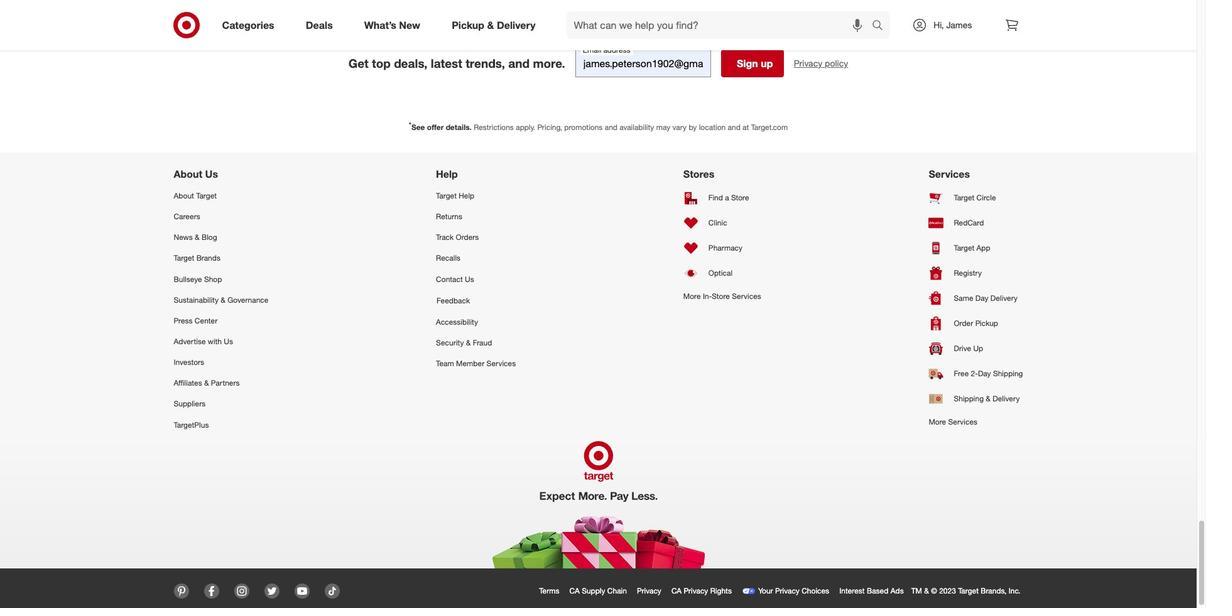 Task type: vqa. For each thing, say whether or not it's contained in the screenshot.
out
no



Task type: locate. For each thing, give the bounding box(es) containing it.
& for pickup
[[487, 19, 494, 31]]

feedback
[[437, 296, 470, 305]]

target left circle
[[954, 193, 975, 203]]

blog
[[202, 233, 217, 242]]

pharmacy link
[[684, 236, 761, 261]]

2 horizontal spatial and
[[728, 122, 741, 132]]

target
[[196, 191, 217, 200], [436, 191, 457, 200], [954, 193, 975, 203], [954, 243, 975, 253], [174, 253, 194, 263], [958, 586, 979, 595]]

None text field
[[575, 50, 711, 77]]

affiliates & partners
[[174, 378, 240, 388]]

2-
[[971, 369, 978, 379]]

2 ca from the left
[[672, 586, 682, 595]]

more services link
[[929, 412, 1023, 432]]

* see offer details. restrictions apply. pricing, promotions and availability may vary by location and at target.com
[[409, 121, 788, 132]]

0 vertical spatial store
[[731, 193, 749, 203]]

pickup right order
[[976, 319, 998, 328]]

target app link
[[929, 236, 1023, 261]]

services inside "link"
[[948, 417, 978, 427]]

1 vertical spatial day
[[978, 369, 991, 379]]

1 horizontal spatial more
[[929, 417, 946, 427]]

0 horizontal spatial us
[[205, 168, 218, 180]]

show more
[[174, 12, 213, 21]]

0 horizontal spatial pickup
[[452, 19, 484, 31]]

& for news
[[195, 233, 200, 242]]

trends,
[[466, 56, 505, 70]]

sustainability & governance link
[[174, 289, 269, 310]]

contact us
[[436, 274, 474, 284]]

see
[[412, 122, 425, 132]]

& down free 2-day shipping
[[986, 394, 991, 404]]

in-
[[703, 292, 712, 301]]

store for in-
[[712, 292, 730, 301]]

news & blog
[[174, 233, 217, 242]]

store inside find a store link
[[731, 193, 749, 203]]

store down optical link
[[712, 292, 730, 301]]

1 vertical spatial store
[[712, 292, 730, 301]]

0 horizontal spatial ca
[[570, 586, 580, 595]]

location
[[699, 122, 726, 132]]

investors
[[174, 358, 204, 367]]

new
[[399, 19, 420, 31]]

target help link
[[436, 185, 516, 206]]

ca for ca privacy rights
[[672, 586, 682, 595]]

services down optical link
[[732, 292, 761, 301]]

your privacy choices
[[758, 586, 829, 595]]

1 vertical spatial delivery
[[991, 294, 1018, 303]]

clinic
[[709, 218, 727, 228]]

free 2-day shipping
[[954, 369, 1023, 379]]

0 vertical spatial us
[[205, 168, 218, 180]]

help up returns link
[[459, 191, 475, 200]]

order pickup link
[[929, 311, 1023, 336]]

services down 'fraud'
[[487, 359, 516, 368]]

privacy left rights
[[684, 586, 708, 595]]

security & fraud
[[436, 338, 492, 347]]

free 2-day shipping link
[[929, 361, 1023, 386]]

target down news
[[174, 253, 194, 263]]

& up trends,
[[487, 19, 494, 31]]

0 vertical spatial help
[[436, 168, 458, 180]]

1 vertical spatial more
[[929, 417, 946, 427]]

0 vertical spatial day
[[976, 294, 989, 303]]

drive
[[954, 344, 971, 353]]

interest
[[840, 586, 865, 595]]

get
[[349, 56, 369, 70]]

track
[[436, 233, 454, 242]]

same
[[954, 294, 974, 303]]

services up the target circle
[[929, 168, 970, 180]]

target up the returns
[[436, 191, 457, 200]]

restrictions
[[474, 122, 514, 132]]

pickup up "get top deals, latest trends, and more."
[[452, 19, 484, 31]]

0 vertical spatial more
[[684, 292, 701, 301]]

privacy link
[[635, 584, 669, 599]]

ca left the supply
[[570, 586, 580, 595]]

target for target help
[[436, 191, 457, 200]]

1 ca from the left
[[570, 586, 580, 595]]

target for target app
[[954, 243, 975, 253]]

target brands link
[[174, 248, 269, 269]]

1 horizontal spatial help
[[459, 191, 475, 200]]

1 horizontal spatial shipping
[[993, 369, 1023, 379]]

vary
[[673, 122, 687, 132]]

up
[[761, 57, 773, 70]]

2 vertical spatial us
[[224, 337, 233, 346]]

team
[[436, 359, 454, 368]]

& left blog
[[195, 233, 200, 242]]

1 vertical spatial help
[[459, 191, 475, 200]]

hi, james
[[934, 19, 972, 30]]

center
[[195, 316, 218, 325]]

us up 'about target' link
[[205, 168, 218, 180]]

store
[[731, 193, 749, 203], [712, 292, 730, 301]]

2 horizontal spatial us
[[465, 274, 474, 284]]

team member services
[[436, 359, 516, 368]]

and left 'at'
[[728, 122, 741, 132]]

chain
[[607, 586, 627, 595]]

1 horizontal spatial us
[[224, 337, 233, 346]]

drive up link
[[929, 336, 1023, 361]]

more.
[[533, 56, 565, 70]]

delivery inside 'link'
[[497, 19, 536, 31]]

recalls
[[436, 253, 461, 263]]

feedback button
[[436, 289, 516, 312]]

and left more.
[[508, 56, 530, 70]]

promotions
[[564, 122, 603, 132]]

categories
[[222, 19, 274, 31]]

0 vertical spatial shipping
[[993, 369, 1023, 379]]

availability
[[620, 122, 654, 132]]

1 vertical spatial shipping
[[954, 394, 984, 404]]

based
[[867, 586, 889, 595]]

shipping up more services "link"
[[954, 394, 984, 404]]

security & fraud link
[[436, 332, 516, 353]]

ca for ca supply chain
[[570, 586, 580, 595]]

more
[[195, 12, 213, 21]]

& for security
[[466, 338, 471, 347]]

& for tm
[[924, 586, 929, 595]]

What can we help you find? suggestions appear below search field
[[566, 11, 875, 39]]

careers
[[174, 212, 200, 221]]

about target link
[[174, 185, 269, 206]]

with
[[208, 337, 222, 346]]

track orders link
[[436, 227, 516, 248]]

accessibility
[[436, 317, 478, 327]]

us right contact
[[465, 274, 474, 284]]

1 vertical spatial about
[[174, 191, 194, 200]]

0 vertical spatial delivery
[[497, 19, 536, 31]]

bullseye
[[174, 274, 202, 284]]

target: expect more. pay less. image
[[422, 435, 775, 568]]

1 vertical spatial pickup
[[976, 319, 998, 328]]

more services
[[929, 417, 978, 427]]

privacy policy link
[[794, 57, 848, 70]]

day right free in the bottom right of the page
[[978, 369, 991, 379]]

pickup & delivery link
[[441, 11, 551, 39]]

your
[[758, 586, 773, 595]]

1 horizontal spatial pickup
[[976, 319, 998, 328]]

0 horizontal spatial shipping
[[954, 394, 984, 404]]

and left availability in the top right of the page
[[605, 122, 618, 132]]

pickup
[[452, 19, 484, 31], [976, 319, 998, 328]]

more in-store services link
[[684, 286, 761, 307]]

deals,
[[394, 56, 428, 70]]

0 vertical spatial pickup
[[452, 19, 484, 31]]

deals
[[306, 19, 333, 31]]

tm
[[911, 586, 922, 595]]

us
[[205, 168, 218, 180], [465, 274, 474, 284], [224, 337, 233, 346]]

1 about from the top
[[174, 168, 202, 180]]

day right "same"
[[976, 294, 989, 303]]

& left © at the bottom right
[[924, 586, 929, 595]]

2 about from the top
[[174, 191, 194, 200]]

shipping up shipping & delivery
[[993, 369, 1023, 379]]

brands
[[196, 253, 220, 263]]

& right affiliates
[[204, 378, 209, 388]]

contact
[[436, 274, 463, 284]]

1 horizontal spatial store
[[731, 193, 749, 203]]

0 horizontal spatial store
[[712, 292, 730, 301]]

privacy left policy
[[794, 58, 823, 68]]

store inside more in-store services 'link'
[[712, 292, 730, 301]]

& for sustainability
[[221, 295, 225, 305]]

0 horizontal spatial more
[[684, 292, 701, 301]]

more left in-
[[684, 292, 701, 301]]

more inside more in-store services 'link'
[[684, 292, 701, 301]]

more down shipping & delivery link
[[929, 417, 946, 427]]

delivery for same day delivery
[[991, 294, 1018, 303]]

services inside 'link'
[[732, 292, 761, 301]]

privacy right your
[[775, 586, 800, 595]]

help up "target help"
[[436, 168, 458, 180]]

offer
[[427, 122, 444, 132]]

ads
[[891, 586, 904, 595]]

pickup & delivery
[[452, 19, 536, 31]]

drive up
[[954, 344, 983, 353]]

ca right privacy link
[[672, 586, 682, 595]]

stores
[[684, 168, 715, 180]]

about up about target
[[174, 168, 202, 180]]

target for target brands
[[174, 253, 194, 263]]

1 vertical spatial us
[[465, 274, 474, 284]]

target left app at the top
[[954, 243, 975, 253]]

0 vertical spatial about
[[174, 168, 202, 180]]

delivery down free 2-day shipping
[[993, 394, 1020, 404]]

1 horizontal spatial ca
[[672, 586, 682, 595]]

privacy right chain
[[637, 586, 662, 595]]

delivery up trends,
[[497, 19, 536, 31]]

bullseye shop link
[[174, 269, 269, 289]]

target down about us
[[196, 191, 217, 200]]

services down shipping & delivery link
[[948, 417, 978, 427]]

services
[[929, 168, 970, 180], [732, 292, 761, 301], [487, 359, 516, 368], [948, 417, 978, 427]]

& down bullseye shop link
[[221, 295, 225, 305]]

target right 2023 on the right of page
[[958, 586, 979, 595]]

delivery up order pickup
[[991, 294, 1018, 303]]

more inside more services "link"
[[929, 417, 946, 427]]

©
[[931, 586, 937, 595]]

target help
[[436, 191, 475, 200]]

about up careers
[[174, 191, 194, 200]]

about us
[[174, 168, 218, 180]]

store right a
[[731, 193, 749, 203]]

policy
[[825, 58, 848, 68]]

show more button
[[169, 7, 218, 27]]

more
[[684, 292, 701, 301], [929, 417, 946, 427]]

us right the with
[[224, 337, 233, 346]]

2 vertical spatial delivery
[[993, 394, 1020, 404]]

& left 'fraud'
[[466, 338, 471, 347]]



Task type: describe. For each thing, give the bounding box(es) containing it.
up
[[974, 344, 983, 353]]

& for affiliates
[[204, 378, 209, 388]]

a
[[725, 193, 729, 203]]

order pickup
[[954, 319, 998, 328]]

clinic link
[[684, 210, 761, 236]]

0 horizontal spatial help
[[436, 168, 458, 180]]

ca privacy rights
[[672, 586, 732, 595]]

categories link
[[211, 11, 290, 39]]

may
[[656, 122, 671, 132]]

redcard link
[[929, 210, 1023, 236]]

your privacy choices link
[[739, 584, 837, 599]]

what's new link
[[354, 11, 436, 39]]

store for a
[[731, 193, 749, 203]]

target app
[[954, 243, 991, 253]]

shipping & delivery
[[954, 394, 1020, 404]]

press
[[174, 316, 193, 325]]

inc.
[[1009, 586, 1021, 595]]

security
[[436, 338, 464, 347]]

ca privacy rights link
[[669, 584, 739, 599]]

target circle link
[[929, 185, 1023, 210]]

governance
[[228, 295, 269, 305]]

choices
[[802, 586, 829, 595]]

suppliers link
[[174, 394, 269, 414]]

affiliates
[[174, 378, 202, 388]]

apply.
[[516, 122, 535, 132]]

interest based ads link
[[837, 584, 911, 599]]

advertise with us
[[174, 337, 233, 346]]

day inside free 2-day shipping link
[[978, 369, 991, 379]]

us for contact us
[[465, 274, 474, 284]]

privacy policy
[[794, 58, 848, 68]]

what's new
[[364, 19, 420, 31]]

circle
[[977, 193, 996, 203]]

about for about us
[[174, 168, 202, 180]]

optical
[[709, 269, 733, 278]]

order
[[954, 319, 973, 328]]

pickup inside 'link'
[[452, 19, 484, 31]]

more for more services
[[929, 417, 946, 427]]

by
[[689, 122, 697, 132]]

returns
[[436, 212, 462, 221]]

find a store link
[[684, 185, 761, 210]]

top
[[372, 56, 391, 70]]

registry link
[[929, 261, 1023, 286]]

0 horizontal spatial and
[[508, 56, 530, 70]]

shipping & delivery link
[[929, 386, 1023, 412]]

2023
[[939, 586, 956, 595]]

& for shipping
[[986, 394, 991, 404]]

free
[[954, 369, 969, 379]]

track orders
[[436, 233, 479, 242]]

delivery for shipping & delivery
[[993, 394, 1020, 404]]

target brands
[[174, 253, 220, 263]]

returns link
[[436, 206, 516, 227]]

deals link
[[295, 11, 349, 39]]

sign up button
[[721, 50, 784, 77]]

sign up
[[737, 57, 773, 70]]

registry
[[954, 269, 982, 278]]

team member services link
[[436, 353, 516, 374]]

find
[[709, 193, 723, 203]]

sign
[[737, 57, 758, 70]]

*
[[409, 121, 412, 128]]

suppliers
[[174, 399, 206, 409]]

target circle
[[954, 193, 996, 203]]

target for target circle
[[954, 193, 975, 203]]

fraud
[[473, 338, 492, 347]]

day inside 'same day delivery' link
[[976, 294, 989, 303]]

redcard
[[954, 218, 984, 228]]

at
[[743, 122, 749, 132]]

contact us link
[[436, 269, 516, 289]]

shop
[[204, 274, 222, 284]]

app
[[977, 243, 991, 253]]

more for more in-store services
[[684, 292, 701, 301]]

delivery for pickup & delivery
[[497, 19, 536, 31]]

about for about target
[[174, 191, 194, 200]]

1 horizontal spatial and
[[605, 122, 618, 132]]

sustainability
[[174, 295, 219, 305]]

accessibility link
[[436, 312, 516, 332]]

news & blog link
[[174, 227, 269, 248]]

terms link
[[537, 584, 567, 599]]

affiliates & partners link
[[174, 373, 269, 394]]

optical link
[[684, 261, 761, 286]]

same day delivery link
[[929, 286, 1023, 311]]

search button
[[867, 11, 897, 41]]

more in-store services
[[684, 292, 761, 301]]

us for about us
[[205, 168, 218, 180]]

tm & © 2023 target brands, inc.
[[911, 586, 1021, 595]]

target.com
[[751, 122, 788, 132]]

targetplus link
[[174, 414, 269, 435]]

member
[[456, 359, 485, 368]]

ca supply chain
[[570, 586, 627, 595]]

show
[[174, 12, 193, 21]]



